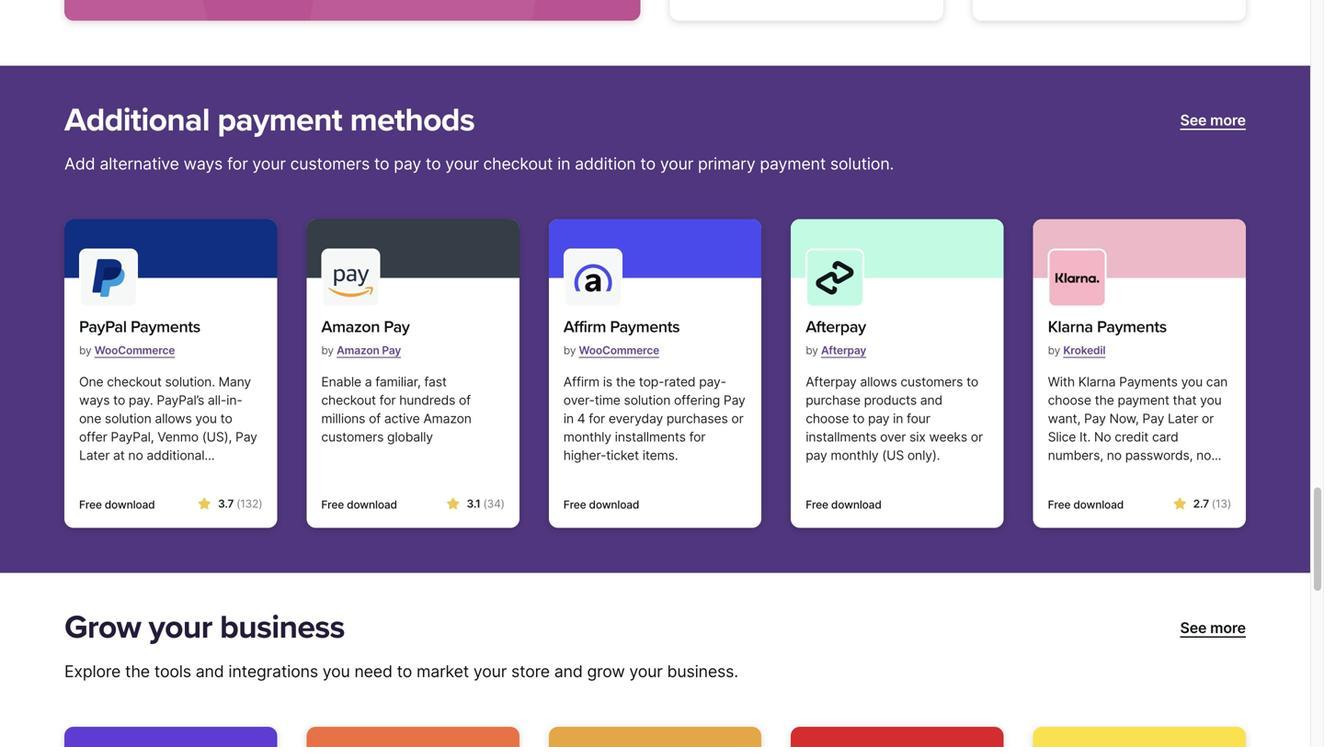Task type: locate. For each thing, give the bounding box(es) containing it.
customers down 'additional payment methods'
[[290, 154, 370, 174]]

allows up venmo
[[155, 411, 192, 427]]

2 vertical spatial afterpay
[[806, 375, 857, 390]]

free for paypal
[[79, 499, 102, 512]]

choose inside afterpay allows customers to purchase products and choose to pay in four installments over six weeks or pay monthly (us only).
[[806, 411, 849, 427]]

see more link
[[1181, 110, 1246, 132], [1181, 617, 1246, 640]]

or inside afterpay allows customers to purchase products and choose to pay in four installments over six weeks or pay monthly (us only).
[[971, 430, 983, 445]]

by inside amazon pay by amazon pay
[[321, 344, 334, 358]]

0 vertical spatial allows
[[860, 375, 897, 390]]

1 horizontal spatial of
[[459, 393, 471, 409]]

affirm inside affirm is the top-rated pay- over-time solution offering pay in 4 for everyday purchases or monthly installments for higher-ticket items.
[[564, 375, 600, 390]]

0 horizontal spatial pay
[[394, 154, 421, 174]]

0 vertical spatial customers
[[290, 154, 370, 174]]

2 see more from the top
[[1181, 619, 1246, 637]]

2 free download from the left
[[321, 499, 397, 512]]

download
[[105, 499, 155, 512], [347, 499, 397, 512], [589, 499, 640, 512], [831, 499, 882, 512], [1074, 499, 1124, 512]]

or up no...
[[1202, 411, 1214, 427]]

free download for klarna
[[1048, 499, 1124, 512]]

and up four
[[921, 393, 943, 409]]

payments inside klarna payments by krokedil
[[1097, 318, 1167, 337]]

2 horizontal spatial payments
[[1097, 318, 1167, 337]]

woocommerce link up is
[[579, 337, 660, 365]]

) for paypal payments
[[259, 498, 263, 511]]

2 download from the left
[[347, 499, 397, 512]]

1 vertical spatial more
[[1211, 619, 1246, 637]]

affirm is the top-rated pay- over-time solution offering pay in 4 for everyday purchases or monthly installments for higher-ticket items.
[[564, 375, 746, 464]]

or for affirm payments
[[732, 411, 744, 427]]

klarna
[[1048, 318, 1093, 337], [1079, 375, 1116, 390]]

payments inside affirm payments by woocommerce
[[610, 318, 680, 337]]

later down that
[[1168, 411, 1199, 427]]

1 horizontal spatial ways
[[184, 154, 223, 174]]

1 horizontal spatial checkout
[[321, 393, 376, 409]]

of right hundreds
[[459, 393, 471, 409]]

checkout
[[483, 154, 553, 174], [107, 375, 162, 390], [321, 393, 376, 409]]

afterpay
[[806, 318, 866, 337], [821, 344, 867, 358], [806, 375, 857, 390]]

weeks
[[930, 430, 968, 445]]

0 horizontal spatial ways
[[79, 393, 110, 409]]

0 horizontal spatial or
[[732, 411, 744, 427]]

see more for grow your business
[[1181, 619, 1246, 637]]

monthly up higher- at the bottom left of page
[[564, 430, 612, 445]]

) right 2.7
[[1228, 498, 1232, 511]]

ways down one
[[79, 393, 110, 409]]

familiar,
[[375, 375, 421, 390]]

higher-
[[564, 448, 606, 464]]

woocommerce for affirm
[[579, 344, 660, 358]]

by
[[79, 344, 92, 358], [321, 344, 334, 358], [564, 344, 576, 358], [806, 344, 818, 358], [1048, 344, 1061, 358]]

ways
[[184, 154, 223, 174], [79, 393, 110, 409]]

fast
[[424, 375, 447, 390]]

1 affirm from the top
[[564, 318, 606, 337]]

see more for additional payment methods
[[1181, 111, 1246, 129]]

5 by from the left
[[1048, 344, 1061, 358]]

customers
[[290, 154, 370, 174], [901, 375, 963, 390], [321, 430, 384, 445]]

3 by from the left
[[564, 344, 576, 358]]

for
[[227, 154, 248, 174], [380, 393, 396, 409], [589, 411, 605, 427], [690, 430, 706, 445]]

0 horizontal spatial woocommerce
[[95, 344, 175, 358]]

5 free download from the left
[[1048, 499, 1124, 512]]

5 download from the left
[[1074, 499, 1124, 512]]

0 horizontal spatial installments
[[615, 430, 686, 445]]

free download down the at
[[79, 499, 155, 512]]

( right 3.7
[[237, 498, 240, 511]]

and inside afterpay allows customers to purchase products and choose to pay in four installments over six weeks or pay monthly (us only).
[[921, 393, 943, 409]]

more for methods
[[1211, 111, 1246, 129]]

by down the paypal
[[79, 344, 92, 358]]

customers up four
[[901, 375, 963, 390]]

add
[[64, 154, 95, 174]]

download down over
[[831, 499, 882, 512]]

solution inside affirm is the top-rated pay- over-time solution offering pay in 4 for everyday purchases or monthly installments for higher-ticket items.
[[624, 393, 671, 409]]

by inside affirm payments by woocommerce
[[564, 344, 576, 358]]

2 by from the left
[[321, 344, 334, 358]]

choose up want,
[[1048, 393, 1092, 409]]

grow
[[64, 609, 141, 648]]

2 horizontal spatial (
[[1212, 498, 1216, 511]]

woocommerce down 'affirm payments' link
[[579, 344, 660, 358]]

132
[[240, 498, 259, 511]]

allows inside afterpay allows customers to purchase products and choose to pay in four installments over six weeks or pay monthly (us only).
[[860, 375, 897, 390]]

active
[[384, 411, 420, 427]]

no right the at
[[128, 448, 143, 464]]

affirm up is
[[564, 318, 606, 337]]

0 horizontal spatial (
[[237, 498, 240, 511]]

payments
[[131, 318, 200, 337], [610, 318, 680, 337], [1097, 318, 1167, 337]]

2 free from the left
[[321, 499, 344, 512]]

0 horizontal spatial you
[[195, 411, 217, 427]]

( for amazon pay
[[483, 498, 487, 511]]

choose down purchase at the bottom of page
[[806, 411, 849, 427]]

can
[[1207, 375, 1228, 390]]

allows
[[860, 375, 897, 390], [155, 411, 192, 427]]

offer
[[79, 430, 107, 445]]

more
[[1211, 111, 1246, 129], [1211, 619, 1246, 637]]

checkout left addition
[[483, 154, 553, 174]]

) right 3.1
[[501, 498, 505, 511]]

0 horizontal spatial payment
[[217, 101, 342, 140]]

4 by from the left
[[806, 344, 818, 358]]

1 see more link from the top
[[1181, 110, 1246, 132]]

2 woocommerce link from the left
[[579, 337, 660, 365]]

5 free from the left
[[1048, 499, 1071, 512]]

installments down purchase at the bottom of page
[[806, 430, 877, 445]]

the left tools
[[125, 662, 150, 682]]

) right 3.7
[[259, 498, 263, 511]]

2 horizontal spatial checkout
[[483, 154, 553, 174]]

by inside klarna payments by krokedil
[[1048, 344, 1061, 358]]

0 vertical spatial see
[[1181, 111, 1207, 129]]

solution down top-
[[624, 393, 671, 409]]

1 vertical spatial klarna
[[1079, 375, 1116, 390]]

0 horizontal spatial woocommerce link
[[95, 337, 175, 365]]

no
[[128, 448, 143, 464], [1107, 448, 1122, 464]]

free download down the globally
[[321, 499, 397, 512]]

allows inside the one checkout solution. many ways to pay. paypal's all-in- one solution allows you to offer paypal, venmo (us), pay later at no additional...
[[155, 411, 192, 427]]

2 ) from the left
[[501, 498, 505, 511]]

later down offer
[[79, 448, 110, 464]]

1 woocommerce link from the left
[[95, 337, 175, 365]]

in left "4"
[[564, 411, 574, 427]]

for down 'additional payment methods'
[[227, 154, 248, 174]]

0 vertical spatial see more link
[[1181, 110, 1246, 132]]

you left need
[[323, 662, 350, 682]]

free download for paypal
[[79, 499, 155, 512]]

afterpay link
[[806, 315, 867, 340], [821, 337, 867, 365]]

your
[[252, 154, 286, 174], [445, 154, 479, 174], [660, 154, 694, 174], [149, 609, 212, 648], [474, 662, 507, 682], [630, 662, 663, 682]]

1 ) from the left
[[259, 498, 263, 511]]

1 vertical spatial ways
[[79, 393, 110, 409]]

four
[[907, 411, 931, 427]]

purchases
[[667, 411, 728, 427]]

1 vertical spatial afterpay
[[821, 344, 867, 358]]

by up purchase at the bottom of page
[[806, 344, 818, 358]]

payments inside paypal payments by woocommerce
[[131, 318, 200, 337]]

you down can
[[1201, 393, 1222, 409]]

0 vertical spatial later
[[1168, 411, 1199, 427]]

payments up krokedil
[[1097, 318, 1167, 337]]

woocommerce down paypal payments link
[[95, 344, 175, 358]]

0 horizontal spatial choose
[[806, 411, 849, 427]]

2 horizontal spatial the
[[1095, 393, 1115, 409]]

2 woocommerce from the left
[[579, 344, 660, 358]]

2 horizontal spatial or
[[1202, 411, 1214, 427]]

by up enable
[[321, 344, 334, 358]]

payments right the paypal
[[131, 318, 200, 337]]

amazon pay link
[[321, 315, 410, 340], [337, 337, 401, 365]]

download for paypal
[[105, 499, 155, 512]]

or right the weeks
[[971, 430, 983, 445]]

1 horizontal spatial the
[[616, 375, 636, 390]]

1 vertical spatial the
[[1095, 393, 1115, 409]]

1 payments from the left
[[131, 318, 200, 337]]

payments for klarna payments
[[1097, 318, 1167, 337]]

and left grow
[[554, 662, 583, 682]]

amazon
[[321, 318, 380, 337], [337, 344, 380, 358], [423, 411, 472, 427]]

download down ticket
[[589, 499, 640, 512]]

0 vertical spatial see more
[[1181, 111, 1246, 129]]

0 vertical spatial checkout
[[483, 154, 553, 174]]

1 vertical spatial of
[[369, 411, 381, 427]]

1 ( from the left
[[237, 498, 240, 511]]

at
[[113, 448, 125, 464]]

1 no from the left
[[128, 448, 143, 464]]

ways right alternative
[[184, 154, 223, 174]]

2 horizontal spatial and
[[921, 393, 943, 409]]

paypal,
[[111, 430, 154, 445]]

no inside the one checkout solution. many ways to pay. paypal's all-in- one solution allows you to offer paypal, venmo (us), pay later at no additional...
[[128, 448, 143, 464]]

checkout up pay.
[[107, 375, 162, 390]]

3.1
[[467, 498, 481, 511]]

1 by from the left
[[79, 344, 92, 358]]

1 vertical spatial monthly
[[831, 448, 879, 464]]

0 horizontal spatial monthly
[[564, 430, 612, 445]]

2 vertical spatial customers
[[321, 430, 384, 445]]

or right 'purchases' at the bottom of the page
[[732, 411, 744, 427]]

afterpay for afterpay by afterpay
[[806, 318, 866, 337]]

1 horizontal spatial )
[[501, 498, 505, 511]]

2 vertical spatial you
[[323, 662, 350, 682]]

free download down numbers,
[[1048, 499, 1124, 512]]

0 vertical spatial payment
[[217, 101, 342, 140]]

( for paypal payments
[[237, 498, 240, 511]]

you up (us),
[[195, 411, 217, 427]]

is
[[603, 375, 613, 390]]

your left store on the left bottom of the page
[[474, 662, 507, 682]]

or inside affirm is the top-rated pay- over-time solution offering pay in 4 for everyday purchases or monthly installments for higher-ticket items.
[[732, 411, 744, 427]]

the right is
[[616, 375, 636, 390]]

your down 'additional payment methods'
[[252, 154, 286, 174]]

free for klarna
[[1048, 499, 1071, 512]]

1 horizontal spatial woocommerce
[[579, 344, 660, 358]]

in for 4
[[564, 411, 574, 427]]

installments up items.
[[615, 430, 686, 445]]

download down numbers,
[[1074, 499, 1124, 512]]

the inside affirm is the top-rated pay- over-time solution offering pay in 4 for everyday purchases or monthly installments for higher-ticket items.
[[616, 375, 636, 390]]

3 download from the left
[[589, 499, 640, 512]]

for down 'purchases' at the bottom of the page
[[690, 430, 706, 445]]

see for additional payment methods
[[1181, 111, 1207, 129]]

all-
[[208, 393, 226, 409]]

1 more from the top
[[1211, 111, 1246, 129]]

by left "krokedil" link
[[1048, 344, 1061, 358]]

payments up top-
[[610, 318, 680, 337]]

2 horizontal spatial )
[[1228, 498, 1232, 511]]

0 vertical spatial you
[[1201, 393, 1222, 409]]

for right "4"
[[589, 411, 605, 427]]

pay down methods
[[394, 154, 421, 174]]

1 see more from the top
[[1181, 111, 1246, 129]]

affirm up over-
[[564, 375, 600, 390]]

in up over
[[893, 411, 904, 427]]

everyday
[[609, 411, 663, 427]]

no...
[[1197, 448, 1222, 464]]

0 horizontal spatial of
[[369, 411, 381, 427]]

0 vertical spatial more
[[1211, 111, 1246, 129]]

( right 2.7
[[1212, 498, 1216, 511]]

1 vertical spatial you
[[195, 411, 217, 427]]

0 horizontal spatial solution
[[105, 411, 151, 427]]

solution. inside the one checkout solution. many ways to pay. paypal's all-in- one solution allows you to offer paypal, venmo (us), pay later at no additional...
[[165, 375, 215, 390]]

1 vertical spatial later
[[79, 448, 110, 464]]

1 horizontal spatial woocommerce link
[[579, 337, 660, 365]]

1 horizontal spatial later
[[1168, 411, 1199, 427]]

your right grow
[[630, 662, 663, 682]]

amazon up enable
[[321, 318, 380, 337]]

1 free download from the left
[[79, 499, 155, 512]]

paypal's
[[157, 393, 204, 409]]

)
[[259, 498, 263, 511], [501, 498, 505, 511], [1228, 498, 1232, 511]]

1 horizontal spatial monthly
[[831, 448, 879, 464]]

4 free from the left
[[806, 499, 829, 512]]

2 vertical spatial payment
[[1118, 393, 1170, 409]]

2 installments from the left
[[806, 430, 877, 445]]

payments you
[[1120, 375, 1203, 390]]

amazon up a
[[337, 344, 380, 358]]

0 vertical spatial affirm
[[564, 318, 606, 337]]

allows up products
[[860, 375, 897, 390]]

you inside the one checkout solution. many ways to pay. paypal's all-in- one solution allows you to offer paypal, venmo (us), pay later at no additional...
[[195, 411, 217, 427]]

your down methods
[[445, 154, 479, 174]]

1 horizontal spatial payment
[[760, 154, 826, 174]]

3 free from the left
[[564, 499, 586, 512]]

paypal
[[79, 318, 127, 337]]

of left active
[[369, 411, 381, 427]]

customers down millions
[[321, 430, 384, 445]]

affirm
[[564, 318, 606, 337], [564, 375, 600, 390]]

checkout up millions
[[321, 393, 376, 409]]

(
[[237, 498, 240, 511], [483, 498, 487, 511], [1212, 498, 1216, 511]]

payments for paypal payments
[[131, 318, 200, 337]]

2 horizontal spatial you
[[1201, 393, 1222, 409]]

1 installments from the left
[[615, 430, 686, 445]]

by for amazon
[[321, 344, 334, 358]]

0 horizontal spatial )
[[259, 498, 263, 511]]

download down the at
[[105, 499, 155, 512]]

of
[[459, 393, 471, 409], [369, 411, 381, 427]]

1 horizontal spatial you
[[323, 662, 350, 682]]

by up over-
[[564, 344, 576, 358]]

amazon down hundreds
[[423, 411, 472, 427]]

for down familiar,
[[380, 393, 396, 409]]

for inside "enable a familiar, fast checkout for hundreds of millions of active amazon customers globally"
[[380, 393, 396, 409]]

2 see from the top
[[1181, 619, 1207, 637]]

woocommerce link for affirm
[[579, 337, 660, 365]]

primary
[[698, 154, 756, 174]]

2 affirm from the top
[[564, 375, 600, 390]]

1 vertical spatial customers
[[901, 375, 963, 390]]

) for amazon pay
[[501, 498, 505, 511]]

afterpay inside afterpay allows customers to purchase products and choose to pay in four installments over six weeks or pay monthly (us only).
[[806, 375, 857, 390]]

free download
[[79, 499, 155, 512], [321, 499, 397, 512], [564, 499, 640, 512], [806, 499, 882, 512], [1048, 499, 1124, 512]]

download for amazon
[[347, 499, 397, 512]]

3.1 ( 34 )
[[467, 498, 505, 511]]

free for amazon
[[321, 499, 344, 512]]

solution up paypal,
[[105, 411, 151, 427]]

1 horizontal spatial solution
[[624, 393, 671, 409]]

1 vertical spatial allows
[[155, 411, 192, 427]]

1 vertical spatial solution.
[[165, 375, 215, 390]]

solution.
[[831, 154, 894, 174], [165, 375, 215, 390]]

0 vertical spatial solution
[[624, 393, 671, 409]]

1 horizontal spatial or
[[971, 430, 983, 445]]

in left addition
[[558, 154, 571, 174]]

3 payments from the left
[[1097, 318, 1167, 337]]

woocommerce link up pay.
[[95, 337, 175, 365]]

choose
[[1048, 393, 1092, 409], [806, 411, 849, 427]]

0 vertical spatial choose
[[1048, 393, 1092, 409]]

in
[[558, 154, 571, 174], [564, 411, 574, 427], [893, 411, 904, 427]]

4 free download from the left
[[806, 499, 882, 512]]

1 horizontal spatial no
[[1107, 448, 1122, 464]]

amazon pay by amazon pay
[[321, 318, 410, 358]]

2 see more link from the top
[[1181, 617, 1246, 640]]

0 horizontal spatial allows
[[155, 411, 192, 427]]

0 vertical spatial solution.
[[831, 154, 894, 174]]

2 more from the top
[[1211, 619, 1246, 637]]

download down the globally
[[347, 499, 397, 512]]

and right tools
[[196, 662, 224, 682]]

later inside with klarna payments you can choose the payment that you want, pay now, pay later or slice it. no credit card numbers, no passwords, no...
[[1168, 411, 1199, 427]]

( right 3.1
[[483, 498, 487, 511]]

monthly left (us
[[831, 448, 879, 464]]

0 vertical spatial afterpay
[[806, 318, 866, 337]]

the up now,
[[1095, 393, 1115, 409]]

2 horizontal spatial payment
[[1118, 393, 1170, 409]]

addition
[[575, 154, 636, 174]]

1 free from the left
[[79, 499, 102, 512]]

later
[[1168, 411, 1199, 427], [79, 448, 110, 464]]

0 horizontal spatial solution.
[[165, 375, 215, 390]]

the inside with klarna payments you can choose the payment that you want, pay now, pay later or slice it. no credit card numbers, no passwords, no...
[[1095, 393, 1115, 409]]

1 download from the left
[[105, 499, 155, 512]]

0 horizontal spatial later
[[79, 448, 110, 464]]

checkout inside the one checkout solution. many ways to pay. paypal's all-in- one solution allows you to offer paypal, venmo (us), pay later at no additional...
[[107, 375, 162, 390]]

installments
[[615, 430, 686, 445], [806, 430, 877, 445]]

0 horizontal spatial checkout
[[107, 375, 162, 390]]

passwords,
[[1126, 448, 1193, 464]]

and
[[921, 393, 943, 409], [196, 662, 224, 682], [554, 662, 583, 682]]

no down 'no'
[[1107, 448, 1122, 464]]

1 horizontal spatial choose
[[1048, 393, 1092, 409]]

free
[[79, 499, 102, 512], [321, 499, 344, 512], [564, 499, 586, 512], [806, 499, 829, 512], [1048, 499, 1071, 512]]

3 ( from the left
[[1212, 498, 1216, 511]]

see
[[1181, 111, 1207, 129], [1181, 619, 1207, 637]]

3 ) from the left
[[1228, 498, 1232, 511]]

1 see from the top
[[1181, 111, 1207, 129]]

in inside affirm is the top-rated pay- over-time solution offering pay in 4 for everyday purchases or monthly installments for higher-ticket items.
[[564, 411, 574, 427]]

klarna up krokedil
[[1048, 318, 1093, 337]]

credit
[[1115, 430, 1149, 445]]

woocommerce inside paypal payments by woocommerce
[[95, 344, 175, 358]]

woocommerce
[[95, 344, 175, 358], [579, 344, 660, 358]]

in for addition
[[558, 154, 571, 174]]

free download down higher- at the bottom left of page
[[564, 499, 640, 512]]

0 horizontal spatial payments
[[131, 318, 200, 337]]

woocommerce inside affirm payments by woocommerce
[[579, 344, 660, 358]]

by inside paypal payments by woocommerce
[[79, 344, 92, 358]]

klarna down krokedil
[[1079, 375, 1116, 390]]

1 horizontal spatial payments
[[610, 318, 680, 337]]

0 vertical spatial klarna
[[1048, 318, 1093, 337]]

rated
[[664, 375, 696, 390]]

affirm inside affirm payments by woocommerce
[[564, 318, 606, 337]]

free download down over
[[806, 499, 882, 512]]

1 horizontal spatial pay
[[806, 448, 828, 464]]

1 woocommerce from the left
[[95, 344, 175, 358]]

tools
[[154, 662, 191, 682]]

market
[[417, 662, 469, 682]]

no inside with klarna payments you can choose the payment that you want, pay now, pay later or slice it. no credit card numbers, no passwords, no...
[[1107, 448, 1122, 464]]

store
[[511, 662, 550, 682]]

with klarna payments you can choose the payment that you want, pay now, pay later or slice it. no credit card numbers, no passwords, no...
[[1048, 375, 1228, 464]]

a
[[365, 375, 372, 390]]

2 vertical spatial pay
[[806, 448, 828, 464]]

1 vertical spatial checkout
[[107, 375, 162, 390]]

1 vertical spatial see more link
[[1181, 617, 1246, 640]]

2 vertical spatial amazon
[[423, 411, 472, 427]]

pay down purchase at the bottom of page
[[806, 448, 828, 464]]

checkout inside "enable a familiar, fast checkout for hundreds of millions of active amazon customers globally"
[[321, 393, 376, 409]]

1 vertical spatial see
[[1181, 619, 1207, 637]]

0 vertical spatial the
[[616, 375, 636, 390]]

woocommerce for paypal
[[95, 344, 175, 358]]

pay down products
[[868, 411, 890, 427]]

1 vertical spatial affirm
[[564, 375, 600, 390]]

2 payments from the left
[[610, 318, 680, 337]]

2 vertical spatial checkout
[[321, 393, 376, 409]]

2 no from the left
[[1107, 448, 1122, 464]]

0 horizontal spatial no
[[128, 448, 143, 464]]

2 ( from the left
[[483, 498, 487, 511]]

pay
[[384, 318, 410, 337], [382, 344, 401, 358], [724, 393, 746, 409], [1084, 411, 1106, 427], [1143, 411, 1165, 427], [235, 430, 257, 445]]

2 horizontal spatial pay
[[868, 411, 890, 427]]

1 vertical spatial solution
[[105, 411, 151, 427]]

1 horizontal spatial allows
[[860, 375, 897, 390]]



Task type: vqa. For each thing, say whether or not it's contained in the screenshot.


Task type: describe. For each thing, give the bounding box(es) containing it.
or inside with klarna payments you can choose the payment that you want, pay now, pay later or slice it. no credit card numbers, no passwords, no...
[[1202, 411, 1214, 427]]

by for paypal
[[79, 344, 92, 358]]

by for affirm
[[564, 344, 576, 358]]

klarna inside klarna payments by krokedil
[[1048, 318, 1093, 337]]

no
[[1095, 430, 1112, 445]]

installments inside affirm is the top-rated pay- over-time solution offering pay in 4 for everyday purchases or monthly installments for higher-ticket items.
[[615, 430, 686, 445]]

2 vertical spatial the
[[125, 662, 150, 682]]

now,
[[1110, 411, 1139, 427]]

later inside the one checkout solution. many ways to pay. paypal's all-in- one solution allows you to offer paypal, venmo (us), pay later at no additional...
[[79, 448, 110, 464]]

woocommerce link for paypal
[[95, 337, 175, 365]]

only).
[[908, 448, 940, 464]]

ways inside the one checkout solution. many ways to pay. paypal's all-in- one solution allows you to offer paypal, venmo (us), pay later at no additional...
[[79, 393, 110, 409]]

0 horizontal spatial and
[[196, 662, 224, 682]]

business
[[220, 609, 345, 648]]

it.
[[1080, 430, 1091, 445]]

download for klarna
[[1074, 499, 1124, 512]]

enable a familiar, fast checkout for hundreds of millions of active amazon customers globally
[[321, 375, 472, 445]]

one
[[79, 375, 103, 390]]

time
[[595, 393, 621, 409]]

payment inside with klarna payments you can choose the payment that you want, pay now, pay later or slice it. no credit card numbers, no passwords, no...
[[1118, 393, 1170, 409]]

customers inside afterpay allows customers to purchase products and choose to pay in four installments over six weeks or pay monthly (us only).
[[901, 375, 963, 390]]

ticket
[[606, 448, 639, 464]]

by inside afterpay by afterpay
[[806, 344, 818, 358]]

1 horizontal spatial and
[[554, 662, 583, 682]]

affirm payments by woocommerce
[[564, 318, 680, 358]]

many
[[219, 375, 251, 390]]

grow
[[587, 662, 625, 682]]

afterpay by afterpay
[[806, 318, 867, 358]]

klarna payments by krokedil
[[1048, 318, 1167, 358]]

affirm payments link
[[564, 315, 680, 340]]

additional payment methods
[[64, 101, 475, 140]]

(us
[[882, 448, 904, 464]]

pay inside affirm is the top-rated pay- over-time solution offering pay in 4 for everyday purchases or monthly installments for higher-ticket items.
[[724, 393, 746, 409]]

4 download from the left
[[831, 499, 882, 512]]

your left primary
[[660, 154, 694, 174]]

hundreds
[[399, 393, 456, 409]]

in-
[[226, 393, 242, 409]]

want,
[[1048, 411, 1081, 427]]

millions
[[321, 411, 365, 427]]

(us),
[[202, 430, 232, 445]]

monthly inside affirm is the top-rated pay- over-time solution offering pay in 4 for everyday purchases or monthly installments for higher-ticket items.
[[564, 430, 612, 445]]

products
[[864, 393, 917, 409]]

see for grow your business
[[1181, 619, 1207, 637]]

by for klarna
[[1048, 344, 1061, 358]]

numbers,
[[1048, 448, 1104, 464]]

klarna inside with klarna payments you can choose the payment that you want, pay now, pay later or slice it. no credit card numbers, no passwords, no...
[[1079, 375, 1116, 390]]

affirm for is
[[564, 375, 600, 390]]

one
[[79, 411, 101, 427]]

choose inside with klarna payments you can choose the payment that you want, pay now, pay later or slice it. no credit card numbers, no passwords, no...
[[1048, 393, 1092, 409]]

or for afterpay
[[971, 430, 983, 445]]

methods
[[350, 101, 475, 140]]

) for klarna payments
[[1228, 498, 1232, 511]]

free download for amazon
[[321, 499, 397, 512]]

0 vertical spatial pay
[[394, 154, 421, 174]]

13
[[1216, 498, 1228, 511]]

amazon inside "enable a familiar, fast checkout for hundreds of millions of active amazon customers globally"
[[423, 411, 472, 427]]

see more link for grow your business
[[1181, 617, 1246, 640]]

affirm for payments
[[564, 318, 606, 337]]

items.
[[643, 448, 678, 464]]

klarna payments link
[[1048, 315, 1167, 340]]

monthly inside afterpay allows customers to purchase products and choose to pay in four installments over six weeks or pay monthly (us only).
[[831, 448, 879, 464]]

offering
[[674, 393, 720, 409]]

over-
[[564, 393, 595, 409]]

1 vertical spatial amazon
[[337, 344, 380, 358]]

business.
[[667, 662, 739, 682]]

add alternative ways for your customers to pay to your checkout in addition to your primary payment solution.
[[64, 154, 894, 174]]

solution inside the one checkout solution. many ways to pay. paypal's all-in- one solution allows you to offer paypal, venmo (us), pay later at no additional...
[[105, 411, 151, 427]]

2.7 ( 13 )
[[1194, 498, 1232, 511]]

3.7 ( 132 )
[[218, 498, 263, 511]]

alternative
[[100, 154, 179, 174]]

in inside afterpay allows customers to purchase products and choose to pay in four installments over six weeks or pay monthly (us only).
[[893, 411, 904, 427]]

1 horizontal spatial solution.
[[831, 154, 894, 174]]

see more link for additional payment methods
[[1181, 110, 1246, 132]]

pay-
[[699, 375, 727, 390]]

0 vertical spatial of
[[459, 393, 471, 409]]

grow your business
[[64, 609, 345, 648]]

enable
[[321, 375, 361, 390]]

paypal payments by woocommerce
[[79, 318, 200, 358]]

top-
[[639, 375, 664, 390]]

purchase
[[806, 393, 861, 409]]

that
[[1173, 393, 1197, 409]]

( for klarna payments
[[1212, 498, 1216, 511]]

explore
[[64, 662, 121, 682]]

customers inside "enable a familiar, fast checkout for hundreds of millions of active amazon customers globally"
[[321, 430, 384, 445]]

paypal payments link
[[79, 315, 200, 340]]

you inside with klarna payments you can choose the payment that you want, pay now, pay later or slice it. no credit card numbers, no passwords, no...
[[1201, 393, 1222, 409]]

payments for affirm payments
[[610, 318, 680, 337]]

0 vertical spatial ways
[[184, 154, 223, 174]]

venmo
[[158, 430, 199, 445]]

afterpay allows customers to purchase products and choose to pay in four installments over six weeks or pay monthly (us only).
[[806, 375, 983, 464]]

3 free download from the left
[[564, 499, 640, 512]]

afterpay for afterpay allows customers to purchase products and choose to pay in four installments over six weeks or pay monthly (us only).
[[806, 375, 857, 390]]

additional
[[64, 101, 210, 140]]

0 vertical spatial amazon
[[321, 318, 380, 337]]

globally
[[387, 430, 433, 445]]

1 vertical spatial payment
[[760, 154, 826, 174]]

with
[[1048, 375, 1075, 390]]

pay.
[[129, 393, 153, 409]]

integrations
[[229, 662, 318, 682]]

your up tools
[[149, 609, 212, 648]]

pay inside the one checkout solution. many ways to pay. paypal's all-in- one solution allows you to offer paypal, venmo (us), pay later at no additional...
[[235, 430, 257, 445]]

1 vertical spatial pay
[[868, 411, 890, 427]]

krokedil link
[[1064, 337, 1106, 365]]

six
[[910, 430, 926, 445]]

more for business
[[1211, 619, 1246, 637]]

3.7
[[218, 498, 234, 511]]

4
[[577, 411, 586, 427]]

need
[[355, 662, 393, 682]]

over
[[880, 430, 906, 445]]

34
[[487, 498, 501, 511]]

card
[[1153, 430, 1179, 445]]

additional...
[[147, 448, 215, 464]]

one checkout solution. many ways to pay. paypal's all-in- one solution allows you to offer paypal, venmo (us), pay later at no additional...
[[79, 375, 257, 464]]

explore the tools and integrations you need to market your store and grow your business.
[[64, 662, 739, 682]]

2.7
[[1194, 498, 1210, 511]]

slice
[[1048, 430, 1076, 445]]

installments inside afterpay allows customers to purchase products and choose to pay in four installments over six weeks or pay monthly (us only).
[[806, 430, 877, 445]]

krokedil
[[1064, 344, 1106, 358]]



